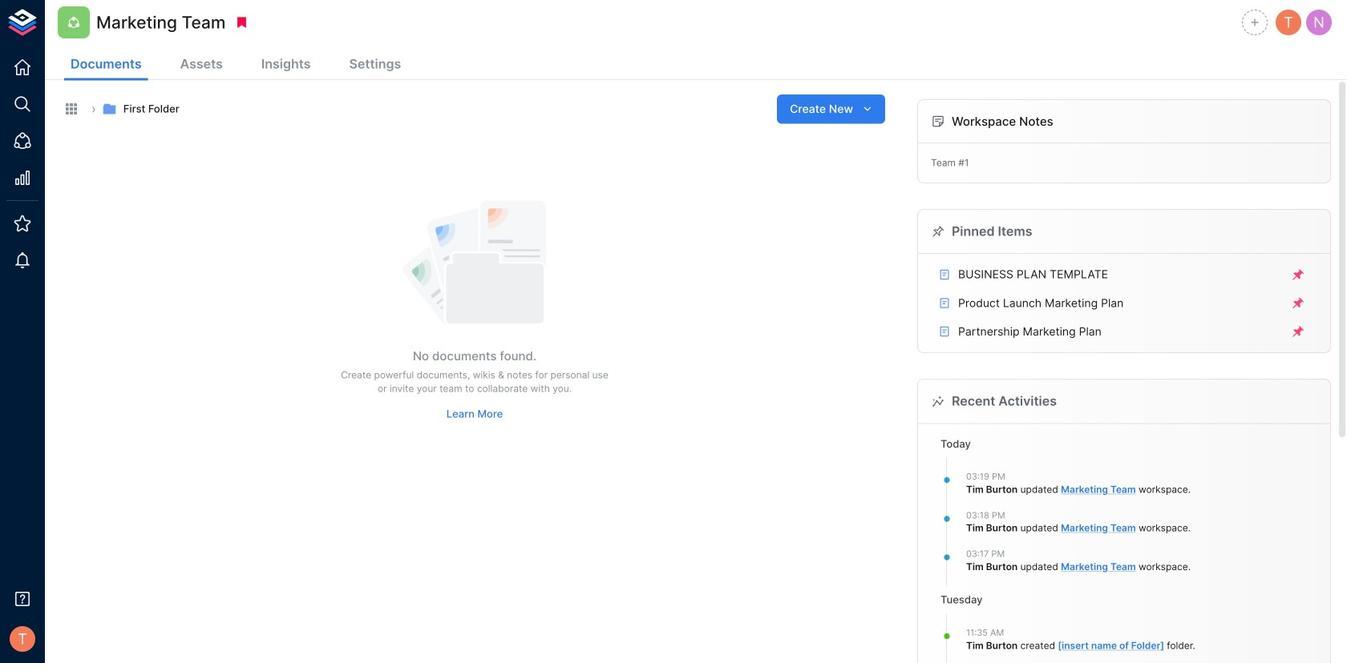 Task type: locate. For each thing, give the bounding box(es) containing it.
0 vertical spatial unpin image
[[1291, 268, 1306, 282]]

remove bookmark image
[[235, 15, 249, 30]]

1 unpin image from the top
[[1291, 268, 1306, 282]]

unpin image
[[1291, 325, 1306, 339]]

unpin image
[[1291, 268, 1306, 282], [1291, 296, 1306, 311]]

2 unpin image from the top
[[1291, 296, 1306, 311]]

1 vertical spatial unpin image
[[1291, 296, 1306, 311]]



Task type: vqa. For each thing, say whether or not it's contained in the screenshot.
1st Unpin icon from the top of the page
yes



